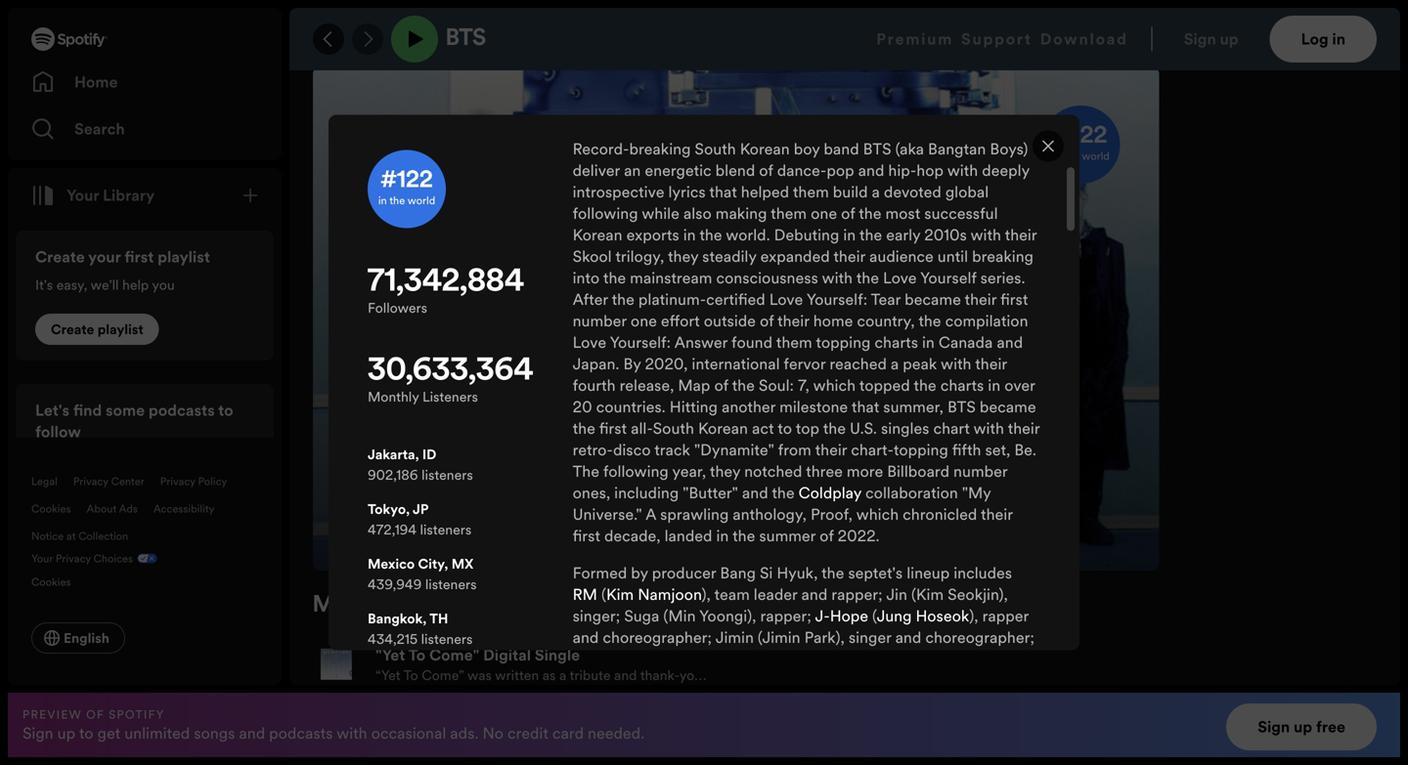 Task type: describe. For each thing, give the bounding box(es) containing it.
answer
[[674, 332, 728, 353]]

the right country, at the top of page
[[918, 310, 941, 332]]

them left the build
[[793, 181, 829, 203]]

sign inside preview of spotify sign up to get unlimited songs and podcasts with occasional ads. no credit card needed.
[[22, 723, 53, 744]]

0 vertical spatial a
[[872, 181, 880, 203]]

compilation
[[945, 310, 1028, 332]]

country,
[[857, 310, 915, 332]]

write
[[846, 692, 883, 713]]

go back image
[[321, 31, 336, 47]]

reached
[[830, 353, 887, 375]]

their right "with"
[[721, 735, 753, 756]]

0 horizontal spatial they
[[668, 246, 698, 267]]

hyuk,
[[777, 563, 818, 584]]

their up canada
[[965, 289, 997, 310]]

platinum-
[[638, 289, 706, 310]]

countries.
[[596, 396, 666, 418]]

monthly
[[368, 388, 419, 406]]

to inside (jungkook jeon), singer, rapper, and choreographer. in addition to production and composition, the members of bts also write their own lyrics, which tackle topics like mental health, self-acceptance, and empowerment. with their youthful blend of club-worthy dance anthems, stirring love ballads, and aggressive rapping
[[847, 670, 861, 692]]

the inside (jungkook jeon), singer, rapper, and choreographer. in addition to production and composition, the members of bts also write their own lyrics, which tackle topics like mental health, self-acceptance, and empowerment. with their youthful blend of club-worthy dance anthems, stirring love ballads, and aggressive rapping
[[668, 692, 690, 713]]

preview of spotify sign up to get unlimited songs and podcasts with occasional ads. no credit card needed.
[[22, 707, 644, 744]]

1 horizontal spatial one
[[811, 203, 837, 224]]

0 horizontal spatial breaking
[[629, 138, 691, 160]]

0 horizontal spatial yourself:
[[610, 332, 671, 353]]

their right from
[[815, 439, 847, 461]]

0 vertical spatial south
[[695, 138, 736, 160]]

dance
[[970, 735, 1013, 756]]

7,
[[798, 375, 809, 396]]

production
[[865, 670, 943, 692]]

year,
[[672, 461, 706, 483]]

playlist inside "create your first playlist it's easy, we'll help you"
[[158, 246, 210, 268]]

1 horizontal spatial (
[[872, 606, 877, 627]]

three
[[806, 461, 843, 483]]

hop
[[916, 160, 944, 181]]

including
[[614, 483, 679, 504]]

let's find some podcasts to follow
[[35, 400, 233, 443]]

playlist inside button
[[97, 320, 143, 339]]

1 vertical spatial became
[[980, 396, 1036, 418]]

sign up free
[[1258, 717, 1345, 738]]

20
[[573, 396, 592, 418]]

the inside collaboration "my universe." a sprawling anthology, proof, which chronicled their first decade, landed in the summer of 2022.
[[732, 526, 755, 547]]

mexico city, mx 439,949 listeners
[[368, 555, 477, 594]]

act
[[752, 418, 774, 439]]

team
[[714, 584, 750, 606]]

of down pop
[[841, 203, 855, 224]]

cookies for second cookies link from the bottom
[[31, 502, 71, 516]]

kim namjoon link
[[606, 584, 702, 606]]

health,
[[792, 713, 840, 735]]

log
[[1301, 28, 1328, 50]]

aggressive
[[815, 756, 890, 766]]

), for rapper
[[969, 606, 978, 627]]

to inside let's find some podcasts to follow
[[218, 400, 233, 421]]

trilogy,
[[615, 246, 664, 267]]

0 vertical spatial charts
[[875, 332, 918, 353]]

0 vertical spatial yourself:
[[806, 289, 867, 310]]

songs
[[194, 723, 235, 744]]

lineup
[[907, 563, 950, 584]]

bangtan
[[928, 138, 986, 160]]

privacy center
[[73, 474, 144, 489]]

them right found
[[776, 332, 812, 353]]

go forward image
[[360, 31, 375, 47]]

their up 'series.'
[[1005, 224, 1037, 246]]

# for 30,633,364 monthly listeners
[[1055, 125, 1071, 148]]

singer
[[849, 627, 891, 649]]

create playlist
[[51, 320, 143, 339]]

with right hop
[[947, 160, 978, 181]]

first left all-
[[599, 418, 627, 439]]

billboard
[[887, 461, 949, 483]]

making
[[716, 203, 767, 224]]

lyrics,
[[956, 692, 998, 713]]

1 horizontal spatial topping
[[894, 439, 948, 461]]

home link
[[31, 63, 258, 102]]

summer,
[[883, 396, 944, 418]]

( inside 'formed by producer bang si hyuk, the septet's lineup includes rm ( kim namjoon'
[[601, 584, 606, 606]]

blend inside (jungkook jeon), singer, rapper, and choreographer. in addition to production and composition, the members of bts also write their own lyrics, which tackle topics like mental health, self-acceptance, and empowerment. with their youthful blend of club-worthy dance anthems, stirring love ballads, and aggressive rapping
[[819, 735, 858, 756]]

jakarta, id 902,186 listeners
[[368, 445, 473, 484]]

0 vertical spatial topping
[[816, 332, 871, 353]]

1 vertical spatial a
[[891, 353, 899, 375]]

1 horizontal spatial rapper;
[[831, 584, 883, 606]]

privacy down at
[[56, 551, 91, 566]]

which inside record-breaking south korean boy band bts (aka bangtan boys) deliver an energetic blend of dance-pop and hip-hop with deeply introspective lyrics that helped them build a devoted global following while also making them one of the most successful korean exports in the world. debuting in the early 2010s with their skool trilogy, they steadily expanded their audience until breaking into the mainstream consciousness with the love yourself series. after the platinum-certified love yourself: tear became their first number one effort outside of their home country, the compilation love yourself: answer found them topping charts in canada and japan. by 2020, international fervor reached a peak with their fourth release, map of the soul: 7, which topped the charts in over 20 countries. hitting another milestone that summer, bts became the first all-south korean act to top the u.s. singles chart with their retro-disco track "dynamite" from their chart-topping fifth set, be. the following year, they notched three more billboard number ones, including "butter" and the
[[813, 375, 856, 396]]

with right the peak
[[941, 353, 971, 375]]

home
[[74, 71, 118, 93]]

first inside collaboration "my universe." a sprawling anthology, proof, which chronicled their first decade, landed in the summer of 2022.
[[573, 526, 600, 547]]

podcasts inside let's find some podcasts to follow
[[149, 400, 215, 421]]

"yet to come" digital single link
[[375, 645, 709, 666]]

preview
[[22, 707, 82, 723]]

rapper
[[982, 606, 1029, 627]]

1 vertical spatial breaking
[[972, 246, 1034, 267]]

of right map
[[714, 375, 728, 396]]

jimin
[[715, 627, 754, 649]]

also inside (jungkook jeon), singer, rapper, and choreographer. in addition to production and composition, the members of bts also write their own lyrics, which tackle topics like mental health, self-acceptance, and empowerment. with their youthful blend of club-worthy dance anthems, stirring love ballads, and aggressive rapping
[[814, 692, 843, 713]]

902,186
[[368, 466, 418, 484]]

id
[[422, 445, 436, 464]]

hitting
[[670, 396, 718, 418]]

the right close icon
[[1064, 148, 1079, 163]]

122 for 30,633,364 monthly listeners
[[1071, 125, 1107, 148]]

2010s
[[924, 224, 967, 246]]

after
[[573, 289, 608, 310]]

first inside "create your first playlist it's easy, we'll help you"
[[124, 246, 154, 268]]

the up the
[[573, 418, 595, 439]]

jung hoseok link
[[877, 606, 969, 627]]

listeners left retro-
[[507, 438, 569, 459]]

71,342,884
[[368, 267, 524, 299]]

1 vertical spatial following
[[603, 461, 669, 483]]

members
[[694, 692, 760, 713]]

u.s.
[[850, 418, 877, 439]]

city,
[[418, 555, 448, 573]]

j-
[[815, 606, 830, 627]]

producer
[[652, 563, 716, 584]]

with up the home
[[822, 267, 853, 289]]

privacy for privacy center
[[73, 474, 108, 489]]

club-
[[880, 735, 917, 756]]

topics
[[665, 713, 708, 735]]

mexico
[[368, 555, 415, 573]]

0 horizontal spatial number
[[573, 310, 627, 332]]

it's
[[35, 276, 53, 294]]

their down over
[[1008, 418, 1040, 439]]

sprawling
[[660, 504, 729, 526]]

until
[[938, 246, 968, 267]]

by
[[631, 563, 648, 584]]

th
[[429, 610, 448, 628]]

from
[[778, 439, 811, 461]]

boys)
[[990, 138, 1028, 160]]

2 choreographer; from the left
[[925, 627, 1035, 649]]

1 horizontal spatial that
[[852, 396, 879, 418]]

free
[[1316, 717, 1345, 738]]

at
[[66, 529, 76, 544]]

1 vertical spatial south
[[653, 418, 694, 439]]

chart-
[[851, 439, 894, 461]]

chronicled
[[903, 504, 977, 526]]

credit
[[507, 723, 548, 744]]

peak
[[903, 353, 937, 375]]

rapper,
[[573, 670, 623, 692]]

their left the home
[[777, 310, 809, 332]]

0 horizontal spatial love
[[573, 332, 606, 353]]

band
[[824, 138, 859, 160]]

jungkook
[[784, 649, 854, 670]]

0 horizontal spatial became
[[905, 289, 961, 310]]

about for about
[[313, 27, 376, 51]]

cookies for 2nd cookies link from the top of the the main element
[[31, 575, 71, 590]]

to inside preview of spotify sign up to get unlimited songs and podcasts with occasional ads. no credit card needed.
[[79, 723, 93, 744]]

ads.
[[450, 723, 479, 744]]

of right members
[[764, 692, 778, 713]]

1 vertical spatial korean
[[573, 224, 622, 246]]

most
[[885, 203, 920, 224]]

empowerment.
[[573, 735, 680, 756]]

steadily
[[702, 246, 756, 267]]

0 vertical spatial following
[[573, 203, 638, 224]]

them up expanded
[[771, 203, 807, 224]]

which inside collaboration "my universe." a sprawling anthology, proof, which chronicled their first decade, landed in the summer of 2022.
[[856, 504, 899, 526]]

your
[[31, 551, 53, 566]]

the right top
[[823, 418, 846, 439]]

formed
[[573, 563, 627, 584]]

privacy for privacy policy
[[160, 474, 195, 489]]

namjoon
[[638, 584, 702, 606]]

rm link
[[573, 584, 597, 606]]

listeners for bangkok, th 434,215 listeners
[[421, 630, 473, 649]]



Task type: vqa. For each thing, say whether or not it's contained in the screenshot.
Policy
yes



Task type: locate. For each thing, give the bounding box(es) containing it.
their down compilation
[[975, 353, 1007, 375]]

first up formed on the bottom left of page
[[573, 526, 600, 547]]

listeners for jakarta, id 902,186 listeners
[[422, 466, 473, 484]]

chart
[[933, 418, 970, 439]]

tear
[[871, 289, 901, 310]]

consciousness
[[716, 267, 818, 289]]

taehyung),
[[623, 649, 699, 670]]

122
[[1071, 125, 1107, 148], [397, 170, 433, 193]]

notice
[[31, 529, 64, 544]]

0 vertical spatial podcasts
[[149, 400, 215, 421]]

0 horizontal spatial # 122 in the world
[[378, 170, 435, 208]]

1 vertical spatial number
[[953, 461, 1007, 483]]

0 vertical spatial blend
[[715, 160, 755, 181]]

1 horizontal spatial ),
[[969, 606, 978, 627]]

1 vertical spatial 30,633,364
[[352, 438, 440, 459]]

),
[[702, 584, 711, 606], [969, 606, 978, 627]]

1 vertical spatial they
[[710, 461, 740, 483]]

log in button
[[1270, 16, 1377, 63]]

dance-
[[777, 160, 827, 181]]

1 vertical spatial blend
[[819, 735, 858, 756]]

1 vertical spatial # 122 in the world
[[378, 170, 435, 208]]

about
[[313, 27, 376, 51], [87, 502, 117, 516]]

the up bang
[[732, 526, 755, 547]]

1 horizontal spatial podcasts
[[269, 723, 333, 744]]

blend down "write"
[[819, 735, 858, 756]]

and inside preview of spotify sign up to get unlimited songs and podcasts with occasional ads. no credit card needed.
[[239, 723, 265, 744]]

up inside preview of spotify sign up to get unlimited songs and podcasts with occasional ads. no credit card needed.
[[57, 723, 75, 744]]

1 choreographer; from the left
[[603, 627, 712, 649]]

notice at collection
[[31, 529, 128, 544]]

breaking right until
[[972, 246, 1034, 267]]

listeners
[[422, 388, 478, 406]]

1 horizontal spatial they
[[710, 461, 740, 483]]

up left get
[[57, 723, 75, 744]]

0 horizontal spatial charts
[[875, 332, 918, 353]]

first right yourself on the top right
[[1000, 289, 1028, 310]]

playlist up "you"
[[158, 246, 210, 268]]

blend inside record-breaking south korean boy band bts (aka bangtan boys) deliver an energetic blend of dance-pop and hip-hop with deeply introspective lyrics that helped them build a devoted global following while also making them one of the most successful korean exports in the world. debuting in the early 2010s with their skool trilogy, they steadily expanded their audience until breaking into the mainstream consciousness with the love yourself series. after the platinum-certified love yourself: tear became their first number one effort outside of their home country, the compilation love yourself: answer found them topping charts in canada and japan. by 2020, international fervor reached a peak with their fourth release, map of the soul: 7, which topped the charts in over 20 countries. hitting another milestone that summer, bts became the first all-south korean act to top the u.s. singles chart with their retro-disco track "dynamite" from their chart-topping fifth set, be. the following year, they notched three more billboard number ones, including "butter" and the
[[715, 160, 755, 181]]

1 vertical spatial topping
[[894, 439, 948, 461]]

1 horizontal spatial (kim
[[911, 584, 944, 606]]

cookies link down your
[[31, 570, 87, 592]]

also
[[683, 203, 712, 224], [814, 692, 843, 713]]

1 horizontal spatial yourself:
[[806, 289, 867, 310]]

world for 30,633,364 monthly listeners
[[1082, 148, 1110, 163]]

0 horizontal spatial world
[[408, 193, 435, 208]]

world.
[[726, 224, 770, 246]]

1 horizontal spatial charts
[[940, 375, 984, 396]]

0 vertical spatial number
[[573, 310, 627, 332]]

bts inside the top bar and user menu element
[[446, 27, 486, 51]]

to up 'policy'
[[218, 400, 233, 421]]

1 horizontal spatial blend
[[819, 735, 858, 756]]

in
[[1332, 28, 1345, 50], [1053, 148, 1061, 163], [378, 193, 387, 208], [683, 224, 696, 246], [843, 224, 856, 246], [922, 332, 935, 353], [988, 375, 1000, 396], [716, 526, 729, 547]]

2 vertical spatial korean
[[698, 418, 748, 439]]

listeners down jp
[[420, 521, 471, 539]]

privacy policy
[[160, 474, 227, 489]]

# 122 in the world for 71,342,884
[[378, 170, 435, 208]]

into
[[573, 267, 600, 289]]

), team leader and rapper; jin (kim seokjin), singer; suga (min yoongi), rapper;
[[573, 584, 1008, 627]]

the inside 'formed by producer bang si hyuk, the septet's lineup includes rm ( kim namjoon'
[[821, 563, 844, 584]]

which inside (jungkook jeon), singer, rapper, and choreographer. in addition to production and composition, the members of bts also write their own lyrics, which tackle topics like mental health, self-acceptance, and empowerment. with their youthful blend of club-worthy dance anthems, stirring love ballads, and aggressive rapping
[[573, 713, 615, 735]]

1 vertical spatial singer;
[[703, 649, 751, 670]]

spotify image
[[31, 27, 108, 51]]

a right the build
[[872, 181, 880, 203]]

help
[[122, 276, 149, 294]]

0 vertical spatial korean
[[740, 138, 790, 160]]

of inside preview of spotify sign up to get unlimited songs and podcasts with occasional ads. no credit card needed.
[[86, 707, 105, 723]]

"my
[[962, 483, 991, 504]]

topping
[[816, 332, 871, 353], [894, 439, 948, 461]]

center
[[111, 474, 144, 489]]

choreographer;
[[603, 627, 712, 649], [925, 627, 1035, 649]]

30,633,364 for 30,633,364 monthly listeners
[[352, 438, 440, 459]]

addition
[[786, 670, 843, 692]]

choreographer; down kim namjoon link
[[603, 627, 712, 649]]

up inside 'button'
[[1294, 717, 1312, 738]]

0 horizontal spatial about
[[87, 502, 117, 516]]

log in
[[1301, 28, 1345, 50]]

2 horizontal spatial love
[[883, 267, 917, 289]]

and
[[858, 160, 884, 181], [997, 332, 1023, 353], [742, 483, 768, 504], [801, 584, 827, 606], [573, 627, 599, 649], [895, 627, 921, 649], [755, 649, 781, 670], [627, 670, 653, 692], [947, 670, 973, 692], [965, 713, 991, 735], [239, 723, 265, 744], [785, 756, 811, 766]]

singer; inside ), rapper and choreographer; jimin (jimin park), singer and choreographer; v (kim taehyung), singer; and
[[703, 649, 751, 670]]

( right rm
[[601, 584, 606, 606]]

0 vertical spatial #
[[1055, 125, 1071, 148]]

30,633,364
[[368, 356, 533, 388], [352, 438, 440, 459]]

1 vertical spatial playlist
[[97, 320, 143, 339]]

1 vertical spatial that
[[852, 396, 879, 418]]

0 vertical spatial about
[[313, 27, 376, 51]]

we'll
[[91, 276, 119, 294]]

hope
[[830, 606, 868, 627]]

korean left act
[[698, 418, 748, 439]]

privacy policy link
[[160, 474, 227, 489]]

their
[[1005, 224, 1037, 246], [833, 246, 865, 267], [965, 289, 997, 310], [777, 310, 809, 332], [975, 353, 1007, 375], [1008, 418, 1040, 439], [815, 439, 847, 461], [981, 504, 1013, 526], [886, 692, 918, 713], [721, 735, 753, 756]]

1 horizontal spatial # 122 in the world
[[1053, 125, 1110, 163]]

yourself: up the release,
[[610, 332, 671, 353]]

get
[[97, 723, 120, 744]]

listeners for tokyo, jp 472,194 listeners
[[420, 521, 471, 539]]

that right lyrics
[[709, 181, 737, 203]]

1 cookies from the top
[[31, 502, 71, 516]]

0 horizontal spatial south
[[653, 418, 694, 439]]

japan.
[[573, 353, 619, 375]]

blend
[[715, 160, 755, 181], [819, 735, 858, 756]]

listeners inside jakarta, id 902,186 listeners
[[422, 466, 473, 484]]

their right chronicled
[[981, 504, 1013, 526]]

monthly
[[444, 438, 503, 459]]

1 horizontal spatial singer;
[[703, 649, 751, 670]]

close image
[[1040, 138, 1056, 154]]

world right close icon
[[1082, 148, 1110, 163]]

world up 71,342,884
[[408, 193, 435, 208]]

disco
[[613, 439, 651, 461]]

1 vertical spatial 122
[[397, 170, 433, 193]]

anthology,
[[733, 504, 807, 526]]

podcasts down "yet to come" digital single icon
[[269, 723, 333, 744]]

also inside record-breaking south korean boy band bts (aka bangtan boys) deliver an energetic blend of dance-pop and hip-hop with deeply introspective lyrics that helped them build a devoted global following while also making them one of the most successful korean exports in the world. debuting in the early 2010s with their skool trilogy, they steadily expanded their audience until breaking into the mainstream consciousness with the love yourself series. after the platinum-certified love yourself: tear became their first number one effort outside of their home country, the compilation love yourself: answer found them topping charts in canada and japan. by 2020, international fervor reached a peak with their fourth release, map of the soul: 7, which topped the charts in over 20 countries. hitting another milestone that summer, bts became the first all-south korean act to top the u.s. singles chart with their retro-disco track "dynamite" from their chart-topping fifth set, be. the following year, they notched three more billboard number ones, including "butter" and the
[[683, 203, 712, 224]]

), for team
[[702, 584, 711, 606]]

love down expanded
[[769, 289, 803, 310]]

# 122 in the world
[[1053, 125, 1110, 163], [378, 170, 435, 208]]

privacy up about ads
[[73, 474, 108, 489]]

in inside button
[[1332, 28, 1345, 50]]

cookies down your
[[31, 575, 71, 590]]

by
[[623, 353, 641, 375]]

(kim inside ), team leader and rapper; jin (kim seokjin), singer; suga (min yoongi), rapper;
[[911, 584, 944, 606]]

472,194
[[368, 521, 417, 539]]

with right until
[[970, 224, 1001, 246]]

sign inside 'button'
[[1258, 717, 1290, 738]]

1 horizontal spatial up
[[1294, 717, 1312, 738]]

love down early
[[883, 267, 917, 289]]

with inside preview of spotify sign up to get unlimited songs and podcasts with occasional ads. no credit card needed.
[[337, 723, 367, 744]]

listeners down the "id"
[[422, 466, 473, 484]]

# 122 in the world inside 'bts' 'dialog'
[[378, 170, 435, 208]]

0 horizontal spatial rapper;
[[760, 606, 811, 627]]

2 cookies link from the top
[[31, 570, 87, 592]]

decade,
[[604, 526, 661, 547]]

love
[[883, 267, 917, 289], [769, 289, 803, 310], [573, 332, 606, 353]]

0 horizontal spatial ),
[[702, 584, 711, 606]]

30,633,364 inside 'bts' 'dialog'
[[368, 356, 533, 388]]

1 vertical spatial which
[[856, 504, 899, 526]]

to left get
[[79, 723, 93, 744]]

became right tear
[[905, 289, 961, 310]]

1 cookies link from the top
[[31, 502, 71, 516]]

listeners inside bangkok, th 434,215 listeners
[[421, 630, 473, 649]]

worthy
[[917, 735, 966, 756]]

1 vertical spatial #
[[381, 170, 397, 193]]

1 vertical spatial world
[[408, 193, 435, 208]]

1 horizontal spatial number
[[953, 461, 1007, 483]]

of left dance-
[[759, 160, 773, 181]]

(kim right v
[[587, 649, 619, 670]]

), left the rapper
[[969, 606, 978, 627]]

the right "hyuk,"
[[821, 563, 844, 584]]

1 horizontal spatial choreographer;
[[925, 627, 1035, 649]]

of inside collaboration "my universe." a sprawling anthology, proof, which chronicled their first decade, landed in the summer of 2022.
[[820, 526, 834, 547]]

singer; up members
[[703, 649, 751, 670]]

about inside the main element
[[87, 502, 117, 516]]

1 horizontal spatial sign
[[1258, 717, 1290, 738]]

1 vertical spatial yourself:
[[610, 332, 671, 353]]

in inside collaboration "my universe." a sprawling anthology, proof, which chronicled their first decade, landed in the summer of 2022.
[[716, 526, 729, 547]]

tokyo, jp 472,194 listeners
[[368, 500, 471, 539]]

build
[[833, 181, 868, 203]]

formed by producer bang si hyuk, the septet's lineup includes rm ( kim namjoon
[[573, 563, 1012, 606]]

the right into
[[603, 267, 626, 289]]

30,633,364 up 30,633,364 monthly listeners
[[368, 356, 533, 388]]

digital
[[483, 645, 531, 666]]

main element
[[8, 8, 282, 685]]

which right 7,
[[813, 375, 856, 396]]

0 horizontal spatial topping
[[816, 332, 871, 353]]

30,633,364 for 30,633,364 monthly listeners
[[368, 356, 533, 388]]

# for 71,342,884
[[381, 170, 397, 193]]

1 horizontal spatial a
[[891, 353, 899, 375]]

0 horizontal spatial that
[[709, 181, 737, 203]]

following down deliver
[[573, 203, 638, 224]]

your privacy choices
[[31, 551, 133, 566]]

of left 'spotify'
[[86, 707, 105, 723]]

0 horizontal spatial sign
[[22, 723, 53, 744]]

ballads,
[[727, 756, 781, 766]]

1 vertical spatial charts
[[940, 375, 984, 396]]

0 vertical spatial breaking
[[629, 138, 691, 160]]

122 for 71,342,884
[[397, 170, 433, 193]]

be.
[[1014, 439, 1036, 461]]

notched
[[744, 461, 802, 483]]

(jungkook jeon), singer, rapper, and choreographer. in addition to production and composition, the members of bts also write their own lyrics, which tackle topics like mental health, self-acceptance, and empowerment. with their youthful blend of club-worthy dance anthems, stirring love ballads, and aggressive rapping
[[573, 649, 1036, 766]]

cookies
[[31, 502, 71, 516], [31, 575, 71, 590]]

0 vertical spatial that
[[709, 181, 737, 203]]

bts inside (jungkook jeon), singer, rapper, and choreographer. in addition to production and composition, the members of bts also write their own lyrics, which tackle topics like mental health, self-acceptance, and empowerment. with their youthful blend of club-worthy dance anthems, stirring love ballads, and aggressive rapping
[[782, 692, 811, 713]]

another
[[722, 396, 776, 418]]

also left "write"
[[814, 692, 843, 713]]

0 vertical spatial world
[[1082, 148, 1110, 163]]

# inside 'bts' 'dialog'
[[381, 170, 397, 193]]

with left occasional
[[337, 723, 367, 744]]

their left the own
[[886, 692, 918, 713]]

to
[[408, 645, 426, 666]]

collection
[[78, 529, 128, 544]]

certified
[[706, 289, 765, 310]]

0 horizontal spatial singer;
[[573, 606, 620, 627]]

1 horizontal spatial breaking
[[972, 246, 1034, 267]]

a left the peak
[[891, 353, 899, 375]]

one down pop
[[811, 203, 837, 224]]

that up chart-
[[852, 396, 879, 418]]

charts down canada
[[940, 375, 984, 396]]

1 horizontal spatial world
[[1082, 148, 1110, 163]]

you
[[152, 276, 175, 294]]

mx
[[451, 555, 473, 573]]

0 vertical spatial which
[[813, 375, 856, 396]]

of right outside
[[760, 310, 774, 332]]

their left audience
[[833, 246, 865, 267]]

lyrics
[[668, 181, 706, 203]]

south up year,
[[653, 418, 694, 439]]

release,
[[620, 375, 674, 396]]

), left the team
[[702, 584, 711, 606]]

choices
[[94, 551, 133, 566]]

(kim
[[911, 584, 944, 606], [587, 649, 619, 670]]

listeners inside mexico city, mx 439,949 listeners
[[425, 575, 477, 594]]

the left world.
[[699, 224, 722, 246]]

0 horizontal spatial also
[[683, 203, 712, 224]]

1 horizontal spatial #
[[1055, 125, 1071, 148]]

mental
[[740, 713, 788, 735]]

2 cookies from the top
[[31, 575, 71, 590]]

fervor
[[784, 353, 826, 375]]

0 vertical spatial (kim
[[911, 584, 944, 606]]

0 vertical spatial 122
[[1071, 125, 1107, 148]]

0 horizontal spatial 122
[[397, 170, 433, 193]]

0 horizontal spatial #
[[381, 170, 397, 193]]

the left early
[[859, 224, 882, 246]]

the right after
[[612, 289, 634, 310]]

notice at collection link
[[31, 529, 128, 544]]

which down 'more'
[[856, 504, 899, 526]]

30,633,364 up 902,186 on the bottom left
[[352, 438, 440, 459]]

yourself: left tear
[[806, 289, 867, 310]]

top bar and user menu element
[[289, 8, 1400, 70]]

create up easy,
[[35, 246, 85, 268]]

the left most
[[859, 203, 881, 224]]

the right tackle
[[668, 692, 690, 713]]

1 horizontal spatial south
[[695, 138, 736, 160]]

with right chart
[[973, 418, 1004, 439]]

1 vertical spatial one
[[631, 310, 657, 332]]

california consumer privacy act (ccpa) opt-out icon image
[[133, 551, 157, 570]]

the right topped
[[914, 375, 936, 396]]

introspective
[[573, 181, 664, 203]]

like
[[712, 713, 736, 735]]

0 horizontal spatial playlist
[[97, 320, 143, 339]]

create for playlist
[[51, 320, 94, 339]]

1 horizontal spatial about
[[313, 27, 376, 51]]

0 vertical spatial cookies link
[[31, 502, 71, 516]]

find
[[73, 400, 102, 421]]

# 122 in the world for 30,633,364 monthly listeners
[[1053, 125, 1110, 163]]

number left be.
[[953, 461, 1007, 483]]

their inside collaboration "my universe." a sprawling anthology, proof, which chronicled their first decade, landed in the summer of 2022.
[[981, 504, 1013, 526]]

1 horizontal spatial love
[[769, 289, 803, 310]]

retro-
[[573, 439, 613, 461]]

the left soul: on the right of the page
[[732, 375, 755, 396]]

0 horizontal spatial choreographer;
[[603, 627, 712, 649]]

the up country, at the top of page
[[856, 267, 879, 289]]

love
[[694, 756, 723, 766]]

they right trilogy,
[[668, 246, 698, 267]]

the up 71,342,884
[[389, 193, 405, 208]]

world for 71,342,884
[[408, 193, 435, 208]]

acceptance,
[[875, 713, 961, 735]]

0 vertical spatial also
[[683, 203, 712, 224]]

became
[[905, 289, 961, 310], [980, 396, 1036, 418]]

card
[[552, 723, 584, 744]]

world inside 'bts' 'dialog'
[[408, 193, 435, 208]]

which up anthems,
[[573, 713, 615, 735]]

first up help
[[124, 246, 154, 268]]

0 vertical spatial create
[[35, 246, 85, 268]]

"yet to come" digital single image
[[313, 641, 360, 688]]

listeners down th
[[421, 630, 473, 649]]

singer; down formed on the bottom left of page
[[573, 606, 620, 627]]

122 inside 'bts' 'dialog'
[[397, 170, 433, 193]]

and inside ), team leader and rapper; jin (kim seokjin), singer; suga (min yoongi), rapper;
[[801, 584, 827, 606]]

sign left free
[[1258, 717, 1290, 738]]

number up the japan.
[[573, 310, 627, 332]]

1 vertical spatial podcasts
[[269, 723, 333, 744]]

about for about ads
[[87, 502, 117, 516]]

mainstream
[[630, 267, 712, 289]]

0 vertical spatial # 122 in the world
[[1053, 125, 1110, 163]]

audience
[[869, 246, 934, 267]]

stirring
[[641, 756, 690, 766]]

south
[[695, 138, 736, 160], [653, 418, 694, 439]]

0 vertical spatial 30,633,364
[[368, 356, 533, 388]]

debuting
[[774, 224, 839, 246]]

0 horizontal spatial up
[[57, 723, 75, 744]]

1 horizontal spatial also
[[814, 692, 843, 713]]

1 horizontal spatial 122
[[1071, 125, 1107, 148]]

), inside ), team leader and rapper; jin (kim seokjin), singer; suga (min yoongi), rapper;
[[702, 584, 711, 606]]

korean up into
[[573, 224, 622, 246]]

create for your
[[35, 246, 85, 268]]

(kim inside ), rapper and choreographer; jimin (jimin park), singer and choreographer; v (kim taehyung), singer; and
[[587, 649, 619, 670]]

0 horizontal spatial blend
[[715, 160, 755, 181]]

1 horizontal spatial became
[[980, 396, 1036, 418]]

1 vertical spatial also
[[814, 692, 843, 713]]

breaking up lyrics
[[629, 138, 691, 160]]

love down after
[[573, 332, 606, 353]]

0 horizontal spatial (kim
[[587, 649, 619, 670]]

create inside "create your first playlist it's easy, we'll help you"
[[35, 246, 85, 268]]

choreographer; down seokjin),
[[925, 627, 1035, 649]]

create down easy,
[[51, 320, 94, 339]]

a
[[872, 181, 880, 203], [891, 353, 899, 375]]

they right year,
[[710, 461, 740, 483]]

cookies link up notice
[[31, 502, 71, 516]]

cookies up notice
[[31, 502, 71, 516]]

create inside button
[[51, 320, 94, 339]]

1 vertical spatial cookies
[[31, 575, 71, 590]]

create
[[35, 246, 85, 268], [51, 320, 94, 339]]

0 vertical spatial playlist
[[158, 246, 210, 268]]

0 vertical spatial cookies
[[31, 502, 71, 516]]

), inside ), rapper and choreographer; jimin (jimin park), singer and choreographer; v (kim taehyung), singer; and
[[969, 606, 978, 627]]

hip-
[[888, 160, 916, 181]]

merch
[[313, 594, 379, 618]]

singer; inside ), team leader and rapper; jin (kim seokjin), singer; suga (min yoongi), rapper;
[[573, 606, 620, 627]]

0 vertical spatial one
[[811, 203, 837, 224]]

bts dialog
[[329, 0, 1080, 766]]

the up summer
[[772, 483, 795, 504]]

also right the while on the top left of page
[[683, 203, 712, 224]]

skool
[[573, 246, 612, 267]]

0 vertical spatial became
[[905, 289, 961, 310]]

of left club-
[[862, 735, 876, 756]]

listeners inside the tokyo, jp 472,194 listeners
[[420, 521, 471, 539]]

podcasts inside preview of spotify sign up to get unlimited songs and podcasts with occasional ads. no credit card needed.
[[269, 723, 333, 744]]

south up lyrics
[[695, 138, 736, 160]]

to inside record-breaking south korean boy band bts (aka bangtan boys) deliver an energetic blend of dance-pop and hip-hop with deeply introspective lyrics that helped them build a devoted global following while also making them one of the most successful korean exports in the world. debuting in the early 2010s with their skool trilogy, they steadily expanded their audience until breaking into the mainstream consciousness with the love yourself series. after the platinum-certified love yourself: tear became their first number one effort outside of their home country, the compilation love yourself: answer found them topping charts in canada and japan. by 2020, international fervor reached a peak with their fourth release, map of the soul: 7, which topped the charts in over 20 countries. hitting another milestone that summer, bts became the first all-south korean act to top the u.s. singles chart with their retro-disco track "dynamite" from their chart-topping fifth set, be. the following year, they notched three more billboard number ones, including "butter" and the
[[778, 418, 792, 439]]

energetic
[[645, 160, 712, 181]]

first
[[124, 246, 154, 268], [1000, 289, 1028, 310], [599, 418, 627, 439], [573, 526, 600, 547]]

0 vertical spatial singer;
[[573, 606, 620, 627]]

privacy up accessibility link
[[160, 474, 195, 489]]



